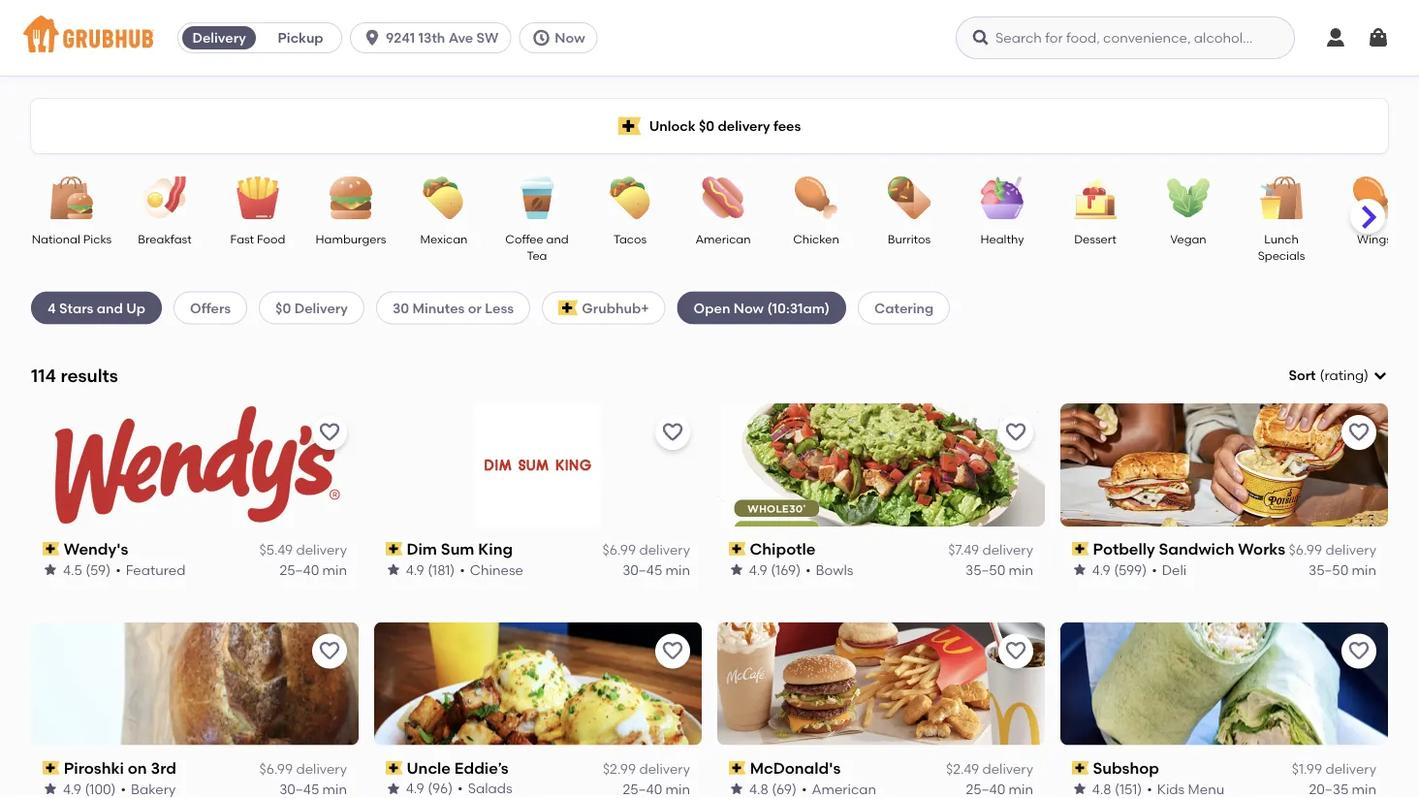Task type: vqa. For each thing, say whether or not it's contained in the screenshot.
"ordered:"
no



Task type: describe. For each thing, give the bounding box(es) containing it.
minutes
[[413, 300, 465, 316]]

114
[[31, 365, 56, 386]]

$6.99 for king
[[603, 542, 636, 558]]

Search for food, convenience, alcohol... search field
[[956, 16, 1296, 59]]

25–40 min for uncle eddie's
[[623, 781, 691, 797]]

$0 delivery
[[276, 300, 348, 316]]

grubhub plus flag logo image for grubhub+
[[559, 300, 578, 316]]

lunch specials image
[[1248, 177, 1316, 219]]

subscription pass image for uncle eddie's
[[386, 761, 403, 775]]

30–45 for piroshki on 3rd
[[279, 781, 319, 797]]

4.9 for piroshki on 3rd
[[63, 781, 82, 797]]

mcdonald's logo image
[[718, 622, 1046, 746]]

20–35
[[1310, 781, 1349, 797]]

fast
[[230, 232, 254, 246]]

4.9 for uncle eddie's
[[406, 781, 425, 797]]

$2.99 delivery
[[603, 761, 691, 777]]

save this restaurant button for potbelly sandwich works
[[1342, 415, 1377, 450]]

king
[[479, 540, 513, 558]]

mcdonald's
[[750, 759, 841, 778]]

potbelly sandwich works logo image
[[1061, 403, 1389, 526]]

$7.49 delivery
[[949, 542, 1034, 558]]

deli
[[1163, 561, 1188, 578]]

min for piroshki on 3rd
[[323, 781, 347, 797]]

subshop logo image
[[1061, 622, 1389, 746]]

• bakery
[[121, 781, 176, 797]]

• kids menu
[[1148, 781, 1225, 797]]

20–35 min
[[1310, 781, 1377, 797]]

dessert image
[[1062, 177, 1130, 219]]

$6.99 delivery for piroshki on 3rd
[[259, 761, 347, 777]]

unlock $0 delivery fees
[[650, 118, 801, 134]]

piroshki on 3rd
[[64, 759, 176, 778]]

healthy
[[981, 232, 1025, 246]]

4 stars and up
[[48, 300, 146, 316]]

save this restaurant button for chipotle
[[999, 415, 1034, 450]]

3rd
[[151, 759, 176, 778]]

delivery button
[[179, 22, 260, 53]]

sort
[[1289, 367, 1317, 384]]

sandwich
[[1160, 540, 1235, 558]]

$7.49
[[949, 542, 980, 558]]

open
[[694, 300, 731, 316]]

• for chipotle
[[806, 561, 812, 578]]

results
[[61, 365, 118, 386]]

dim
[[407, 540, 438, 558]]

9241 13th ave sw
[[386, 30, 499, 46]]

dim sum king
[[407, 540, 513, 558]]

save this restaurant image for uncle eddie's
[[661, 640, 685, 663]]

svg image inside now button
[[532, 28, 551, 48]]

9241 13th ave sw button
[[350, 22, 519, 53]]

hamburgers image
[[317, 177, 385, 219]]

min for wendy's
[[323, 561, 347, 578]]

25–40 for uncle eddie's
[[623, 781, 663, 797]]

lunch specials
[[1259, 232, 1306, 263]]

potbelly
[[1094, 540, 1156, 558]]

$2.99
[[603, 761, 636, 777]]

1 vertical spatial $0
[[276, 300, 291, 316]]

4.9 (96)
[[406, 781, 453, 797]]

• american
[[802, 781, 877, 797]]

svg image
[[1368, 26, 1391, 49]]

25–40 min for wendy's
[[280, 561, 347, 578]]

(151)
[[1116, 781, 1143, 797]]

coffee and tea
[[506, 232, 569, 263]]

subscription pass image for subshop
[[1073, 761, 1090, 775]]

• featured
[[116, 561, 186, 578]]

(599)
[[1115, 561, 1148, 578]]

offers
[[190, 300, 231, 316]]

sum
[[441, 540, 475, 558]]

(169)
[[771, 561, 801, 578]]

sw
[[477, 30, 499, 46]]

wings
[[1358, 232, 1393, 246]]

save this restaurant button for subshop
[[1342, 634, 1377, 669]]

save this restaurant image for potbelly sandwich works
[[1348, 421, 1371, 444]]

1 vertical spatial american
[[812, 781, 877, 797]]

4.8 for subshop
[[1093, 781, 1112, 797]]

coffee
[[506, 232, 544, 246]]

sort ( rating )
[[1289, 367, 1370, 384]]

burritos image
[[876, 177, 944, 219]]

vegan image
[[1155, 177, 1223, 219]]

main navigation navigation
[[0, 0, 1420, 76]]

featured
[[126, 561, 186, 578]]

none field containing sort
[[1289, 366, 1389, 385]]

tea
[[527, 249, 548, 263]]

star icon image for potbelly sandwich works
[[1073, 562, 1088, 578]]

13th
[[419, 30, 446, 46]]

(100)
[[85, 781, 116, 797]]

35–50 min for chipotle
[[966, 561, 1034, 578]]

wendy's logo image
[[31, 403, 359, 526]]

$2.49
[[947, 761, 980, 777]]

$1.99
[[1293, 761, 1323, 777]]

4.8 (151)
[[1093, 781, 1143, 797]]

rating
[[1325, 367, 1365, 384]]

30–45 min for piroshki on 3rd
[[279, 781, 347, 797]]

4.9 for dim sum king
[[406, 561, 425, 578]]

4.9 (599)
[[1093, 561, 1148, 578]]

• bowls
[[806, 561, 854, 578]]

(96)
[[428, 781, 453, 797]]

dessert
[[1075, 232, 1117, 246]]

min for chipotle
[[1009, 561, 1034, 578]]

chipotle logo image
[[718, 403, 1046, 526]]

healthy image
[[969, 177, 1037, 219]]

• deli
[[1153, 561, 1188, 578]]

$2.49 delivery
[[947, 761, 1034, 777]]

subscription pass image for piroshki on 3rd
[[43, 761, 60, 775]]

bakery
[[131, 781, 176, 797]]

(69)
[[772, 781, 797, 797]]

save this restaurant button for uncle eddie's
[[656, 634, 691, 669]]

• salads
[[458, 781, 513, 797]]

save this restaurant button for wendy's
[[312, 415, 347, 450]]

mexican image
[[410, 177, 478, 219]]

american image
[[690, 177, 757, 219]]

• for subshop
[[1148, 781, 1153, 797]]

4.9 (100)
[[63, 781, 116, 797]]

grubhub+
[[582, 300, 649, 316]]

subscription pass image for chipotle
[[729, 542, 747, 556]]

min for subshop
[[1353, 781, 1377, 797]]

35–50 for chipotle
[[966, 561, 1006, 578]]

30–45 for dim sum king
[[623, 561, 663, 578]]

save this restaurant image for mcdonald's
[[1005, 640, 1028, 663]]

burritos
[[888, 232, 931, 246]]

• for potbelly sandwich works
[[1153, 561, 1158, 578]]

delivery for subshop
[[1326, 761, 1377, 777]]

30–45 min for dim sum king
[[623, 561, 691, 578]]

chinese
[[470, 561, 524, 578]]

30
[[393, 300, 409, 316]]

0 horizontal spatial american
[[696, 232, 751, 246]]

tacos
[[614, 232, 647, 246]]



Task type: locate. For each thing, give the bounding box(es) containing it.
delivery for chipotle
[[983, 542, 1034, 558]]

star icon image left 4.5
[[43, 562, 58, 578]]

0 vertical spatial american
[[696, 232, 751, 246]]

and up tea
[[547, 232, 569, 246]]

lunch
[[1265, 232, 1299, 246]]

svg image inside 9241 13th ave sw button
[[363, 28, 382, 48]]

•
[[116, 561, 121, 578], [460, 561, 466, 578], [806, 561, 812, 578], [1153, 561, 1158, 578], [121, 781, 126, 797], [458, 781, 463, 797], [802, 781, 807, 797], [1148, 781, 1153, 797]]

save this restaurant image for dim sum king
[[661, 421, 685, 444]]

$6.99 delivery
[[603, 542, 691, 558], [1290, 542, 1377, 558], [259, 761, 347, 777]]

0 horizontal spatial $0
[[276, 300, 291, 316]]

save this restaurant button
[[312, 415, 347, 450], [656, 415, 691, 450], [999, 415, 1034, 450], [1342, 415, 1377, 450], [312, 634, 347, 669], [656, 634, 691, 669], [999, 634, 1034, 669], [1342, 634, 1377, 669]]

min for potbelly sandwich works
[[1353, 561, 1377, 578]]

25–40
[[280, 561, 319, 578], [623, 781, 663, 797], [966, 781, 1006, 797]]

0 horizontal spatial 30–45 min
[[279, 781, 347, 797]]

1 horizontal spatial 30–45
[[623, 561, 663, 578]]

• down dim sum king
[[460, 561, 466, 578]]

dim sum king logo image
[[477, 403, 600, 526]]

save this restaurant image
[[318, 421, 341, 444], [1348, 421, 1371, 444], [318, 640, 341, 663], [661, 640, 685, 663]]

)
[[1365, 367, 1370, 384]]

• right (169)
[[806, 561, 812, 578]]

2 horizontal spatial 25–40
[[966, 781, 1006, 797]]

0 vertical spatial grubhub plus flag logo image
[[618, 117, 642, 135]]

wendy's
[[64, 540, 128, 558]]

breakfast
[[138, 232, 192, 246]]

delivery inside delivery "button"
[[192, 30, 246, 46]]

grubhub plus flag logo image left grubhub+
[[559, 300, 578, 316]]

now right sw
[[555, 30, 585, 46]]

delivery down hamburgers at the left top of page
[[295, 300, 348, 316]]

4.8 for mcdonald's
[[750, 781, 769, 797]]

$1.99 delivery
[[1293, 761, 1377, 777]]

1 vertical spatial delivery
[[295, 300, 348, 316]]

2 horizontal spatial 25–40 min
[[966, 781, 1034, 797]]

save this restaurant image
[[661, 421, 685, 444], [1005, 421, 1028, 444], [1005, 640, 1028, 663], [1348, 640, 1371, 663]]

$5.49
[[259, 542, 293, 558]]

wings image
[[1341, 177, 1409, 219]]

piroshki on 3rd logo image
[[31, 622, 359, 746]]

delivery for wendy's
[[296, 542, 347, 558]]

• right "(69)"
[[802, 781, 807, 797]]

vegan
[[1171, 232, 1207, 246]]

subscription pass image
[[729, 542, 747, 556], [1073, 542, 1090, 556], [43, 761, 60, 775], [1073, 761, 1090, 775]]

pickup
[[278, 30, 324, 46]]

save this restaurant button for piroshki on 3rd
[[312, 634, 347, 669]]

subscription pass image for mcdonald's
[[729, 761, 747, 775]]

uncle
[[407, 759, 451, 778]]

delivery for piroshki on 3rd
[[296, 761, 347, 777]]

• chinese
[[460, 561, 524, 578]]

subscription pass image left subshop
[[1073, 761, 1090, 775]]

subscription pass image left potbelly
[[1073, 542, 1090, 556]]

0 horizontal spatial and
[[97, 300, 123, 316]]

4.5
[[63, 561, 82, 578]]

0 vertical spatial delivery
[[192, 30, 246, 46]]

and inside coffee and tea
[[547, 232, 569, 246]]

(181)
[[428, 561, 455, 578]]

4.9 (181)
[[406, 561, 455, 578]]

1 horizontal spatial $6.99 delivery
[[603, 542, 691, 558]]

4.9 for chipotle
[[750, 561, 768, 578]]

1 35–50 from the left
[[966, 561, 1006, 578]]

min for uncle eddie's
[[666, 781, 691, 797]]

1 horizontal spatial $0
[[699, 118, 715, 134]]

subscription pass image left wendy's
[[43, 542, 60, 556]]

subscription pass image left piroshki
[[43, 761, 60, 775]]

35–50 min for potbelly sandwich works
[[1309, 561, 1377, 578]]

35–50 min
[[966, 561, 1034, 578], [1309, 561, 1377, 578]]

0 vertical spatial now
[[555, 30, 585, 46]]

4.5 (59)
[[63, 561, 111, 578]]

4.8 left the (151)
[[1093, 781, 1112, 797]]

4.9 for potbelly sandwich works
[[1093, 561, 1112, 578]]

uncle eddie's logo image
[[374, 622, 702, 746]]

1 horizontal spatial 35–50 min
[[1309, 561, 1377, 578]]

35–50 for potbelly sandwich works
[[1309, 561, 1349, 578]]

4.8 (69)
[[750, 781, 797, 797]]

stars
[[59, 300, 94, 316]]

$0 right unlock
[[699, 118, 715, 134]]

potbelly sandwich works
[[1094, 540, 1286, 558]]

0 horizontal spatial 25–40 min
[[280, 561, 347, 578]]

$6.99 delivery for potbelly sandwich works
[[1290, 542, 1377, 558]]

1 horizontal spatial american
[[812, 781, 877, 797]]

25–40 for mcdonald's
[[966, 781, 1006, 797]]

0 vertical spatial 30–45 min
[[623, 561, 691, 578]]

mexican
[[421, 232, 468, 246]]

svg image inside field
[[1373, 368, 1389, 383]]

bowls
[[817, 561, 854, 578]]

less
[[485, 300, 514, 316]]

now inside button
[[555, 30, 585, 46]]

$6.99 delivery for dim sum king
[[603, 542, 691, 558]]

star icon image
[[43, 562, 58, 578], [386, 562, 402, 578], [729, 562, 745, 578], [1073, 562, 1088, 578], [43, 781, 58, 797], [386, 781, 402, 797], [729, 781, 745, 797], [1073, 781, 1088, 797]]

9241
[[386, 30, 415, 46]]

works
[[1239, 540, 1286, 558]]

2 35–50 from the left
[[1309, 561, 1349, 578]]

subscription pass image for dim sum king
[[386, 542, 403, 556]]

0 vertical spatial $0
[[699, 118, 715, 134]]

up
[[126, 300, 146, 316]]

delivery left pickup button
[[192, 30, 246, 46]]

25–40 for wendy's
[[280, 561, 319, 578]]

1 horizontal spatial 25–40 min
[[623, 781, 691, 797]]

1 vertical spatial grubhub plus flag logo image
[[559, 300, 578, 316]]

subscription pass image left dim
[[386, 542, 403, 556]]

piroshki
[[64, 759, 124, 778]]

4.8 left "(69)"
[[750, 781, 769, 797]]

1 horizontal spatial 25–40
[[623, 781, 663, 797]]

0 vertical spatial and
[[547, 232, 569, 246]]

grubhub plus flag logo image left unlock
[[618, 117, 642, 135]]

$0 down food on the top
[[276, 300, 291, 316]]

breakfast image
[[131, 177, 199, 219]]

$6.99 for 3rd
[[259, 761, 293, 777]]

0 horizontal spatial delivery
[[192, 30, 246, 46]]

4.9 down uncle
[[406, 781, 425, 797]]

25–40 down '$2.49 delivery'
[[966, 781, 1006, 797]]

national
[[32, 232, 80, 246]]

25–40 min for mcdonald's
[[966, 781, 1034, 797]]

subscription pass image left uncle
[[386, 761, 403, 775]]

delivery for potbelly sandwich works
[[1326, 542, 1377, 558]]

chicken image
[[783, 177, 851, 219]]

tacos image
[[596, 177, 664, 219]]

0 vertical spatial 30–45
[[623, 561, 663, 578]]

• for dim sum king
[[460, 561, 466, 578]]

$6.99 for works
[[1290, 542, 1323, 558]]

min for dim sum king
[[666, 561, 691, 578]]

star icon image left 4.8 (151)
[[1073, 781, 1088, 797]]

0 horizontal spatial $6.99
[[259, 761, 293, 777]]

american down mcdonald's
[[812, 781, 877, 797]]

star icon image for piroshki on 3rd
[[43, 781, 58, 797]]

• right (96)
[[458, 781, 463, 797]]

menu
[[1189, 781, 1225, 797]]

now button
[[519, 22, 606, 53]]

specials
[[1259, 249, 1306, 263]]

save this restaurant image for wendy's
[[318, 421, 341, 444]]

4.9 down dim
[[406, 561, 425, 578]]

(
[[1321, 367, 1325, 384]]

catering
[[875, 300, 934, 316]]

• right "(59)"
[[116, 561, 121, 578]]

and left up
[[97, 300, 123, 316]]

0 horizontal spatial 35–50
[[966, 561, 1006, 578]]

hamburgers
[[316, 232, 387, 246]]

1 vertical spatial 30–45
[[279, 781, 319, 797]]

pickup button
[[260, 22, 342, 53]]

1 horizontal spatial now
[[734, 300, 764, 316]]

salads
[[468, 781, 513, 797]]

national picks image
[[38, 177, 106, 219]]

1 horizontal spatial 4.8
[[1093, 781, 1112, 797]]

save this restaurant button for dim sum king
[[656, 415, 691, 450]]

delivery
[[192, 30, 246, 46], [295, 300, 348, 316]]

1 35–50 min from the left
[[966, 561, 1034, 578]]

25–40 min down '$2.49 delivery'
[[966, 781, 1034, 797]]

eddie's
[[455, 759, 509, 778]]

subscription pass image for potbelly sandwich works
[[1073, 542, 1090, 556]]

0 horizontal spatial 30–45
[[279, 781, 319, 797]]

save this restaurant image for piroshki on 3rd
[[318, 640, 341, 663]]

0 horizontal spatial 25–40
[[280, 561, 319, 578]]

35–50
[[966, 561, 1006, 578], [1309, 561, 1349, 578]]

4.9 (169)
[[750, 561, 801, 578]]

0 horizontal spatial grubhub plus flag logo image
[[559, 300, 578, 316]]

30 minutes or less
[[393, 300, 514, 316]]

fast food image
[[224, 177, 292, 219]]

None field
[[1289, 366, 1389, 385]]

1 vertical spatial now
[[734, 300, 764, 316]]

• down piroshki on 3rd
[[121, 781, 126, 797]]

delivery for uncle eddie's
[[640, 761, 691, 777]]

1 vertical spatial 30–45 min
[[279, 781, 347, 797]]

star icon image left 4.9 (181)
[[386, 562, 402, 578]]

on
[[128, 759, 147, 778]]

• for uncle eddie's
[[458, 781, 463, 797]]

1 horizontal spatial delivery
[[295, 300, 348, 316]]

1 horizontal spatial $6.99
[[603, 542, 636, 558]]

delivery for dim sum king
[[640, 542, 691, 558]]

star icon image left 4.9 (100)
[[43, 781, 58, 797]]

1 horizontal spatial and
[[547, 232, 569, 246]]

star icon image for wendy's
[[43, 562, 58, 578]]

subscription pass image
[[43, 542, 60, 556], [386, 542, 403, 556], [386, 761, 403, 775], [729, 761, 747, 775]]

• for wendy's
[[116, 561, 121, 578]]

subscription pass image left mcdonald's
[[729, 761, 747, 775]]

• for piroshki on 3rd
[[121, 781, 126, 797]]

25–40 down $5.49 delivery
[[280, 561, 319, 578]]

1 horizontal spatial 30–45 min
[[623, 561, 691, 578]]

star icon image left 4.9 (169)
[[729, 562, 745, 578]]

star icon image left 4.9 (96)
[[386, 781, 402, 797]]

min
[[323, 561, 347, 578], [666, 561, 691, 578], [1009, 561, 1034, 578], [1353, 561, 1377, 578], [323, 781, 347, 797], [666, 781, 691, 797], [1009, 781, 1034, 797], [1353, 781, 1377, 797]]

star icon image left 4.8 (69)
[[729, 781, 745, 797]]

grubhub plus flag logo image
[[618, 117, 642, 135], [559, 300, 578, 316]]

delivery for mcdonald's
[[983, 761, 1034, 777]]

25–40 min down $5.49 delivery
[[280, 561, 347, 578]]

american
[[696, 232, 751, 246], [812, 781, 877, 797]]

american down "american" image
[[696, 232, 751, 246]]

svg image
[[1325, 26, 1348, 49], [363, 28, 382, 48], [532, 28, 551, 48], [972, 28, 991, 48], [1373, 368, 1389, 383]]

or
[[468, 300, 482, 316]]

national picks
[[32, 232, 112, 246]]

ave
[[449, 30, 474, 46]]

save this restaurant image for chipotle
[[1005, 421, 1028, 444]]

min for mcdonald's
[[1009, 781, 1034, 797]]

star icon image for dim sum king
[[386, 562, 402, 578]]

and
[[547, 232, 569, 246], [97, 300, 123, 316]]

save this restaurant image for subshop
[[1348, 640, 1371, 663]]

kids
[[1158, 781, 1186, 797]]

now
[[555, 30, 585, 46], [734, 300, 764, 316]]

save this restaurant button for mcdonald's
[[999, 634, 1034, 669]]

• for mcdonald's
[[802, 781, 807, 797]]

4.9 left (100)
[[63, 781, 82, 797]]

4
[[48, 300, 56, 316]]

2 4.8 from the left
[[1093, 781, 1112, 797]]

fast food
[[230, 232, 286, 246]]

star icon image for subshop
[[1073, 781, 1088, 797]]

chipotle
[[750, 540, 816, 558]]

30–45
[[623, 561, 663, 578], [279, 781, 319, 797]]

2 horizontal spatial $6.99 delivery
[[1290, 542, 1377, 558]]

unlock
[[650, 118, 696, 134]]

subscription pass image for wendy's
[[43, 542, 60, 556]]

delivery
[[718, 118, 771, 134], [296, 542, 347, 558], [640, 542, 691, 558], [983, 542, 1034, 558], [1326, 542, 1377, 558], [296, 761, 347, 777], [640, 761, 691, 777], [983, 761, 1034, 777], [1326, 761, 1377, 777]]

1 horizontal spatial 35–50
[[1309, 561, 1349, 578]]

coffee and tea image
[[503, 177, 571, 219]]

25–40 min down $2.99 delivery on the left bottom of page
[[623, 781, 691, 797]]

• right the (151)
[[1148, 781, 1153, 797]]

4.9 left (169)
[[750, 561, 768, 578]]

grubhub plus flag logo image for unlock $0 delivery fees
[[618, 117, 642, 135]]

• left deli
[[1153, 561, 1158, 578]]

star icon image for chipotle
[[729, 562, 745, 578]]

subscription pass image left chipotle
[[729, 542, 747, 556]]

star icon image for mcdonald's
[[729, 781, 745, 797]]

1 horizontal spatial grubhub plus flag logo image
[[618, 117, 642, 135]]

4.9
[[406, 561, 425, 578], [750, 561, 768, 578], [1093, 561, 1112, 578], [63, 781, 82, 797], [406, 781, 425, 797]]

0 horizontal spatial 35–50 min
[[966, 561, 1034, 578]]

2 horizontal spatial $6.99
[[1290, 542, 1323, 558]]

now right open
[[734, 300, 764, 316]]

0 horizontal spatial $6.99 delivery
[[259, 761, 347, 777]]

0 horizontal spatial 4.8
[[750, 781, 769, 797]]

$6.99
[[603, 542, 636, 558], [1290, 542, 1323, 558], [259, 761, 293, 777]]

chicken
[[794, 232, 840, 246]]

25–40 down $2.99 delivery on the left bottom of page
[[623, 781, 663, 797]]

picks
[[83, 232, 112, 246]]

(59)
[[86, 561, 111, 578]]

star icon image for uncle eddie's
[[386, 781, 402, 797]]

1 4.8 from the left
[[750, 781, 769, 797]]

star icon image left 4.9 (599)
[[1073, 562, 1088, 578]]

0 horizontal spatial now
[[555, 30, 585, 46]]

4.9 left (599)
[[1093, 561, 1112, 578]]

2 35–50 min from the left
[[1309, 561, 1377, 578]]

fees
[[774, 118, 801, 134]]

1 vertical spatial and
[[97, 300, 123, 316]]



